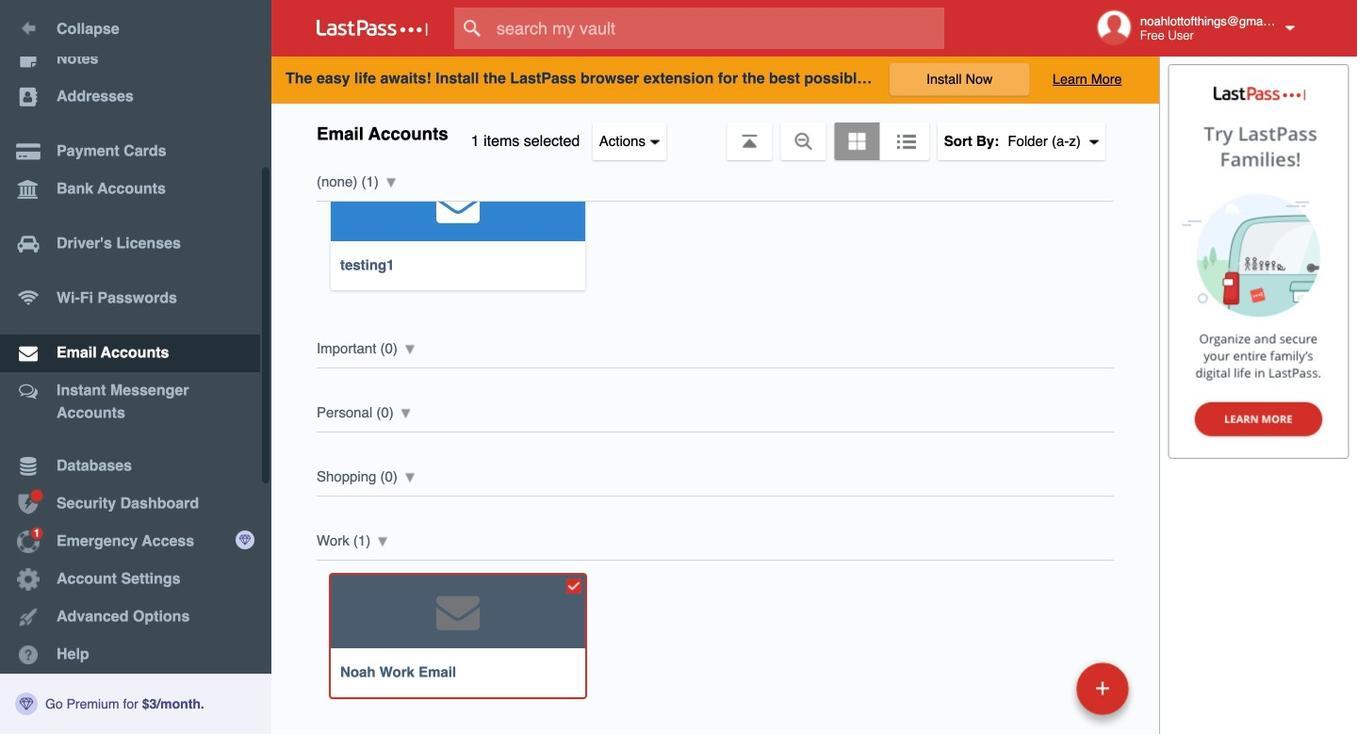 Task type: locate. For each thing, give the bounding box(es) containing it.
search my vault text field
[[454, 8, 981, 49]]

lastpass image
[[317, 20, 428, 37]]



Task type: describe. For each thing, give the bounding box(es) containing it.
Search search field
[[454, 8, 981, 49]]

main navigation navigation
[[0, 0, 271, 734]]

vault options navigation
[[271, 104, 1159, 160]]

new item image
[[1096, 682, 1109, 695]]

new item navigation
[[1070, 657, 1141, 734]]



Task type: vqa. For each thing, say whether or not it's contained in the screenshot.
New item Navigation
yes



